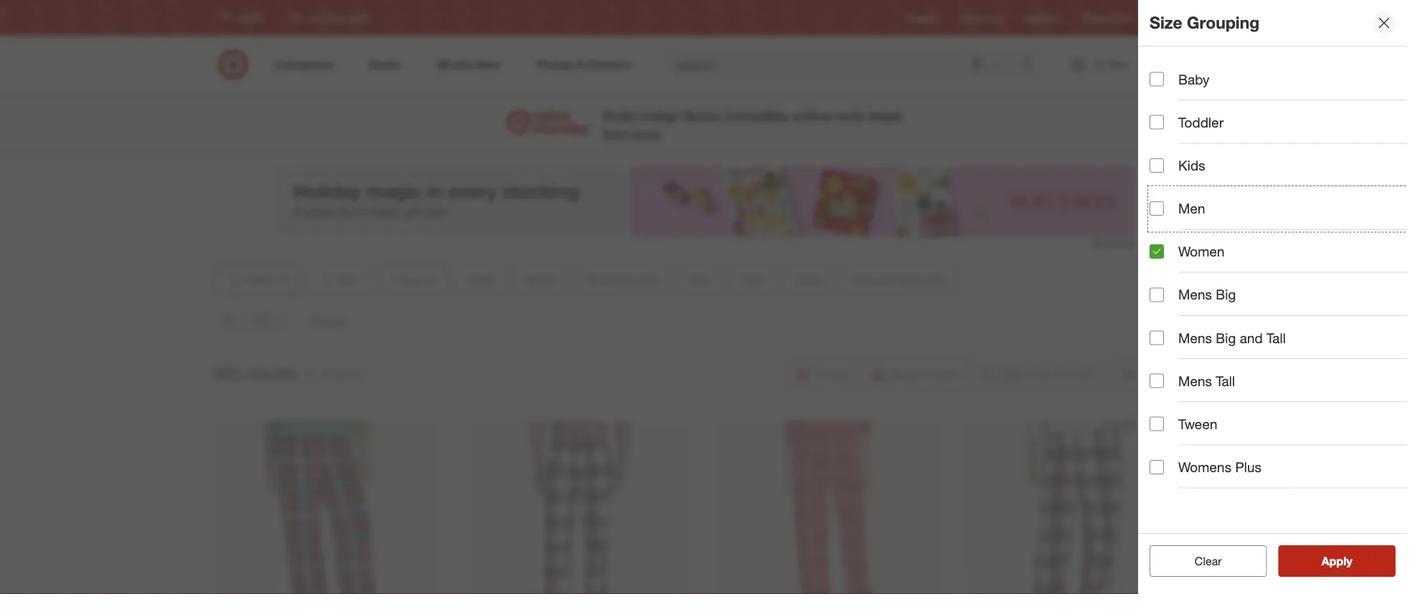 Task type: vqa. For each thing, say whether or not it's contained in the screenshot.
the left $12.39
no



Task type: describe. For each thing, give the bounding box(es) containing it.
size grouping dialog
[[1139, 0, 1408, 595]]

size grouping
[[1150, 13, 1260, 33]]

Mens Tall checkbox
[[1150, 374, 1164, 389]]

search
[[1014, 59, 1049, 73]]

stores
[[1173, 13, 1197, 23]]

grouping
[[1187, 13, 1260, 33]]

kids
[[1179, 157, 1206, 174]]

big for mens big and tall
[[1216, 330, 1236, 346]]

results
[[245, 363, 299, 383]]

mens big and tall
[[1179, 330, 1286, 346]]

weekly ad
[[962, 13, 1002, 23]]

Women checkbox
[[1150, 245, 1164, 259]]

redcard link
[[1025, 12, 1060, 24]]

apply
[[1322, 555, 1353, 569]]

Men checkbox
[[1150, 202, 1164, 216]]

target
[[1083, 13, 1106, 23]]

for
[[304, 367, 318, 381]]

ends today! score incredible online-only deals start saving
[[603, 108, 903, 140]]

Mens Big checkbox
[[1150, 288, 1164, 302]]

start
[[603, 127, 627, 140]]

tween
[[1179, 416, 1218, 433]]

What can we help you find? suggestions appear below search field
[[667, 49, 1024, 80]]

find
[[1154, 13, 1170, 23]]

registry link
[[907, 12, 939, 24]]

and
[[1240, 330, 1263, 346]]

toddler
[[1179, 114, 1224, 131]]

"pajama"
[[321, 367, 368, 381]]

incredible
[[725, 108, 789, 124]]

360 results for "pajama"
[[213, 363, 368, 383]]

weekly
[[962, 13, 989, 23]]

weekly ad link
[[962, 12, 1002, 24]]

target circle
[[1083, 13, 1131, 23]]

find stores
[[1154, 13, 1197, 23]]

score
[[683, 108, 721, 124]]

ad
[[992, 13, 1002, 23]]

plus
[[1236, 459, 1262, 476]]

Womens Plus checkbox
[[1150, 460, 1164, 475]]

sponsored
[[1092, 238, 1134, 249]]

women
[[1179, 244, 1225, 260]]

Baby checkbox
[[1150, 72, 1164, 86]]

baby
[[1179, 71, 1210, 88]]

mens for mens big and tall
[[1179, 330, 1212, 346]]



Task type: locate. For each thing, give the bounding box(es) containing it.
big
[[1216, 287, 1236, 303], [1216, 330, 1236, 346]]

1 big from the top
[[1216, 287, 1236, 303]]

1 horizontal spatial tall
[[1267, 330, 1286, 346]]

tall down mens big and tall
[[1216, 373, 1236, 390]]

1 vertical spatial tall
[[1216, 373, 1236, 390]]

360
[[213, 363, 241, 383]]

mens tall
[[1179, 373, 1236, 390]]

advertisement region
[[273, 166, 1134, 237]]

redcard
[[1025, 13, 1060, 23]]

womens
[[1179, 459, 1232, 476]]

0 vertical spatial mens
[[1179, 287, 1212, 303]]

big left "and"
[[1216, 330, 1236, 346]]

mens right mens big option
[[1179, 287, 1212, 303]]

0 vertical spatial tall
[[1267, 330, 1286, 346]]

men
[[1179, 200, 1206, 217]]

Kids checkbox
[[1150, 158, 1164, 173]]

big up mens big and tall
[[1216, 287, 1236, 303]]

circle
[[1109, 13, 1131, 23]]

mens for mens big
[[1179, 287, 1212, 303]]

cyber monday target deals image
[[505, 106, 592, 141]]

registry
[[907, 13, 939, 23]]

Tween checkbox
[[1150, 417, 1164, 432]]

big for mens big
[[1216, 287, 1236, 303]]

1 mens from the top
[[1179, 287, 1212, 303]]

search button
[[1014, 49, 1049, 83]]

target circle link
[[1083, 12, 1131, 24]]

tall right "and"
[[1267, 330, 1286, 346]]

clear button
[[1150, 546, 1267, 578]]

ends
[[603, 108, 636, 124]]

2 mens from the top
[[1179, 330, 1212, 346]]

only
[[837, 108, 864, 124]]

find stores link
[[1154, 12, 1197, 24]]

0 horizontal spatial tall
[[1216, 373, 1236, 390]]

mens big
[[1179, 287, 1236, 303]]

size
[[1150, 13, 1183, 33]]

2 big from the top
[[1216, 330, 1236, 346]]

1 vertical spatial big
[[1216, 330, 1236, 346]]

saving
[[630, 127, 661, 140]]

mens right mens tall option
[[1179, 373, 1212, 390]]

apply button
[[1279, 546, 1396, 578]]

1 vertical spatial mens
[[1179, 330, 1212, 346]]

Toddler checkbox
[[1150, 115, 1164, 130]]

mens right mens big and tall "option"
[[1179, 330, 1212, 346]]

deals
[[868, 108, 903, 124]]

3 mens from the top
[[1179, 373, 1212, 390]]

today!
[[639, 108, 679, 124]]

clear
[[1195, 555, 1222, 569]]

mens for mens tall
[[1179, 373, 1212, 390]]

tall
[[1267, 330, 1286, 346], [1216, 373, 1236, 390]]

Mens Big and Tall checkbox
[[1150, 331, 1164, 345]]

2 vertical spatial mens
[[1179, 373, 1212, 390]]

0 vertical spatial big
[[1216, 287, 1236, 303]]

womens plus
[[1179, 459, 1262, 476]]

online-
[[793, 108, 837, 124]]

mens
[[1179, 287, 1212, 303], [1179, 330, 1212, 346], [1179, 373, 1212, 390]]



